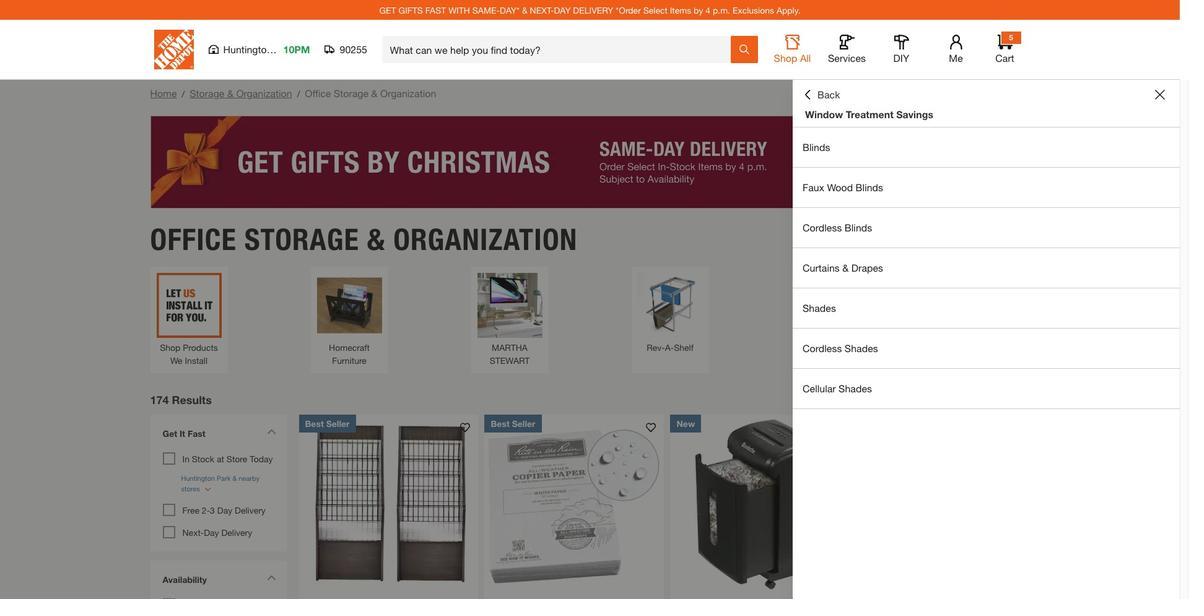 Task type: describe. For each thing, give the bounding box(es) containing it.
rev-a-shelf
[[647, 342, 693, 353]]

shop for shop all
[[774, 52, 797, 64]]

shop products we install link
[[156, 273, 221, 367]]

diy button
[[882, 35, 921, 64]]

products
[[183, 342, 218, 353]]

at
[[217, 454, 224, 464]]

homecraft furniture image
[[317, 273, 382, 338]]

huntington
[[223, 43, 272, 55]]

drapes
[[851, 262, 883, 274]]

get
[[379, 5, 396, 15]]

1 vertical spatial blinds
[[856, 181, 883, 193]]

get it fast
[[163, 428, 205, 439]]

3
[[210, 505, 215, 516]]

curtains
[[803, 262, 840, 274]]

faux
[[803, 181, 824, 193]]

cordless blinds
[[803, 222, 872, 233]]

in stock at store today
[[182, 454, 273, 464]]

curtains & drapes
[[803, 262, 883, 274]]

free 2-3 day delivery link
[[182, 505, 266, 516]]

select
[[643, 5, 667, 15]]

the home depot logo image
[[154, 30, 194, 69]]

home link
[[150, 87, 177, 99]]

stewart
[[490, 355, 530, 366]]

5
[[1009, 33, 1013, 42]]

exclusions
[[733, 5, 774, 15]]

next-
[[530, 5, 554, 15]]

30 l/7.9 gal. paper shredder cross cut document shredder for credit card/cd/junk mail shredder for office home image
[[670, 415, 850, 594]]

martha
[[492, 342, 528, 353]]

delivery
[[573, 5, 613, 15]]

faux wood blinds link
[[793, 168, 1180, 207]]

cordless for cordless shades
[[803, 342, 842, 354]]

free 2-3 day delivery
[[182, 505, 266, 516]]

availability link
[[156, 567, 280, 595]]

apply.
[[777, 5, 800, 15]]

back button
[[803, 89, 840, 101]]

shades link
[[793, 289, 1180, 328]]

fast
[[188, 428, 205, 439]]

wooden free standing 6-tier display literature brochure magazine rack in black (2-pack) image
[[299, 415, 478, 594]]

0 vertical spatial delivery
[[235, 505, 266, 516]]

by
[[694, 5, 703, 15]]

rev a shelf image
[[638, 273, 703, 338]]

cordless blinds link
[[793, 208, 1180, 248]]

*order
[[616, 5, 641, 15]]

1 vertical spatial delivery
[[221, 527, 252, 538]]

wall
[[804, 342, 820, 353]]

store
[[227, 454, 247, 464]]

furniture
[[332, 355, 367, 366]]

sponsored banner image
[[150, 116, 1030, 209]]

savings
[[896, 108, 933, 120]]

fast
[[425, 5, 446, 15]]

& inside 'link'
[[842, 262, 849, 274]]

services button
[[827, 35, 867, 64]]

cellular shades
[[803, 383, 872, 394]]

homecraft
[[329, 342, 370, 353]]

1 / from the left
[[182, 89, 185, 99]]

day*
[[500, 5, 520, 15]]

homecraft furniture link
[[317, 273, 382, 367]]

cordless for cordless blinds
[[803, 222, 842, 233]]

martha stewart
[[490, 342, 530, 366]]

storage & organization link
[[190, 87, 292, 99]]

huntington park
[[223, 43, 295, 55]]

90255
[[340, 43, 367, 55]]

a-
[[665, 342, 674, 353]]

1 vertical spatial office
[[150, 221, 237, 257]]

results
[[172, 393, 212, 407]]

seller for wooden free standing 6-tier display literature brochure magazine rack in black (2-pack) image
[[326, 418, 350, 429]]

curtains & drapes link
[[793, 248, 1180, 288]]

cellular
[[803, 383, 836, 394]]

blinds link
[[793, 128, 1180, 167]]

back
[[817, 89, 840, 100]]

same-
[[472, 5, 500, 15]]

10pm
[[283, 43, 310, 55]]

4
[[706, 5, 710, 15]]

diy
[[893, 52, 909, 64]]

home
[[150, 87, 177, 99]]

best for all-weather 8-1/2 in. x 11 in. 20 lbs. bulk copier paper, white (500-sheet pack) image
[[491, 418, 510, 429]]

all-weather 8-1/2 in. x 11 in. 20 lbs. bulk copier paper, white (500-sheet pack) image
[[485, 415, 664, 594]]

homecraft furniture
[[329, 342, 370, 366]]

cellular shades link
[[793, 369, 1180, 409]]

services
[[828, 52, 866, 64]]

in
[[182, 454, 189, 464]]

cart
[[995, 52, 1014, 64]]

cordless shades link
[[793, 329, 1180, 368]]



Task type: locate. For each thing, give the bounding box(es) containing it.
best seller for all-weather 8-1/2 in. x 11 in. 20 lbs. bulk copier paper, white (500-sheet pack) image
[[491, 418, 535, 429]]

0 vertical spatial office
[[305, 87, 331, 99]]

2 best seller from the left
[[491, 418, 535, 429]]

rev-
[[647, 342, 665, 353]]

shelf
[[674, 342, 693, 353]]

best seller for wooden free standing 6-tier display literature brochure magazine rack in black (2-pack) image
[[305, 418, 350, 429]]

we
[[170, 355, 182, 366]]

best
[[305, 418, 324, 429], [491, 418, 510, 429]]

delivery
[[235, 505, 266, 516], [221, 527, 252, 538]]

/ right home link
[[182, 89, 185, 99]]

2 / from the left
[[297, 89, 300, 99]]

0 vertical spatial blinds
[[803, 141, 830, 153]]

next-day delivery link
[[182, 527, 252, 538]]

1 cordless from the top
[[803, 222, 842, 233]]

menu
[[793, 128, 1180, 409]]

park
[[275, 43, 295, 55]]

best for wooden free standing 6-tier display literature brochure magazine rack in black (2-pack) image
[[305, 418, 324, 429]]

shades
[[803, 302, 836, 314], [845, 342, 878, 354], [839, 383, 872, 394]]

cordless inside 'link'
[[803, 222, 842, 233]]

0 vertical spatial cordless
[[803, 222, 842, 233]]

1 seller from the left
[[326, 418, 350, 429]]

wood
[[827, 181, 853, 193]]

1 horizontal spatial /
[[297, 89, 300, 99]]

gifts
[[399, 5, 423, 15]]

seller for all-weather 8-1/2 in. x 11 in. 20 lbs. bulk copier paper, white (500-sheet pack) image
[[512, 418, 535, 429]]

1 vertical spatial shop
[[160, 342, 180, 353]]

next-day delivery
[[182, 527, 252, 538]]

wall mounted link
[[798, 273, 863, 354]]

shop inside shop products we install
[[160, 342, 180, 353]]

shop up we
[[160, 342, 180, 353]]

blinds right the wood on the right
[[856, 181, 883, 193]]

wall mounted image
[[798, 273, 863, 338]]

organization
[[236, 87, 292, 99], [380, 87, 436, 99], [393, 221, 578, 257]]

1 horizontal spatial office
[[305, 87, 331, 99]]

it
[[180, 428, 185, 439]]

office supplies image
[[958, 273, 1023, 338]]

me
[[949, 52, 963, 64]]

&
[[522, 5, 527, 15], [227, 87, 233, 99], [371, 87, 378, 99], [367, 221, 385, 257], [842, 262, 849, 274]]

blinds
[[803, 141, 830, 153], [856, 181, 883, 193], [845, 222, 872, 233]]

shop inside shop all button
[[774, 52, 797, 64]]

shop products we install image
[[156, 273, 221, 338]]

1 vertical spatial day
[[204, 527, 219, 538]]

shop
[[774, 52, 797, 64], [160, 342, 180, 353]]

today
[[250, 454, 273, 464]]

0 vertical spatial shop
[[774, 52, 797, 64]]

stock
[[192, 454, 214, 464]]

174
[[150, 393, 169, 407]]

install
[[185, 355, 207, 366]]

2 seller from the left
[[512, 418, 535, 429]]

/
[[182, 89, 185, 99], [297, 89, 300, 99]]

next-
[[182, 527, 204, 538]]

new
[[677, 418, 695, 429]]

wall mounted
[[804, 342, 857, 353]]

blinds up the drapes at the right top of page
[[845, 222, 872, 233]]

shades right cellular
[[839, 383, 872, 394]]

in stock at store today link
[[182, 454, 273, 464]]

feedback link image
[[1172, 209, 1189, 276]]

delivery down free 2-3 day delivery link
[[221, 527, 252, 538]]

shop left all
[[774, 52, 797, 64]]

home / storage & organization / office storage & organization
[[150, 87, 436, 99]]

2 vertical spatial blinds
[[845, 222, 872, 233]]

day down 3
[[204, 527, 219, 538]]

1 best seller from the left
[[305, 418, 350, 429]]

shades for cellular shades
[[839, 383, 872, 394]]

0 vertical spatial day
[[217, 505, 232, 516]]

0 horizontal spatial /
[[182, 89, 185, 99]]

shades up wall
[[803, 302, 836, 314]]

0 vertical spatial shades
[[803, 302, 836, 314]]

availability
[[163, 574, 207, 585]]

shop products we install
[[160, 342, 218, 366]]

rev-a-shelf link
[[638, 273, 703, 354]]

martha stewart link
[[477, 273, 542, 367]]

me button
[[936, 35, 976, 64]]

0 horizontal spatial shop
[[160, 342, 180, 353]]

What can we help you find today? search field
[[390, 37, 730, 63]]

office storage & organization
[[150, 221, 578, 257]]

items
[[670, 5, 691, 15]]

1 horizontal spatial best
[[491, 418, 510, 429]]

get
[[163, 428, 177, 439]]

2-
[[202, 505, 210, 516]]

1 best from the left
[[305, 418, 324, 429]]

mounted
[[822, 342, 857, 353]]

0 horizontal spatial seller
[[326, 418, 350, 429]]

shop all button
[[773, 35, 812, 64]]

day right 3
[[217, 505, 232, 516]]

get gifts fast with same-day* & next-day delivery *order select items by 4 p.m. exclusions apply.
[[379, 5, 800, 15]]

shades for cordless shades
[[845, 342, 878, 354]]

office
[[305, 87, 331, 99], [150, 221, 237, 257]]

drawer close image
[[1155, 90, 1165, 100]]

/ down 10pm
[[297, 89, 300, 99]]

delivery right 3
[[235, 505, 266, 516]]

2 best from the left
[[491, 418, 510, 429]]

shop for shop products we install
[[160, 342, 180, 353]]

0 horizontal spatial office
[[150, 221, 237, 257]]

get it fast link
[[156, 421, 280, 449]]

blinds down window
[[803, 141, 830, 153]]

1 horizontal spatial best seller
[[491, 418, 535, 429]]

90255 button
[[325, 43, 368, 56]]

free
[[182, 505, 199, 516]]

martha stewart image
[[477, 273, 542, 338]]

0 horizontal spatial best
[[305, 418, 324, 429]]

shades up "cellular shades"
[[845, 342, 878, 354]]

2 vertical spatial shades
[[839, 383, 872, 394]]

1 horizontal spatial shop
[[774, 52, 797, 64]]

window treatment savings
[[805, 108, 933, 120]]

1 horizontal spatial seller
[[512, 418, 535, 429]]

menu containing blinds
[[793, 128, 1180, 409]]

p.m.
[[713, 5, 730, 15]]

1 vertical spatial cordless
[[803, 342, 842, 354]]

with
[[448, 5, 470, 15]]

1 vertical spatial shades
[[845, 342, 878, 354]]

cordless shades
[[803, 342, 878, 354]]

0 horizontal spatial best seller
[[305, 418, 350, 429]]

treatment
[[846, 108, 893, 120]]

cordless
[[803, 222, 842, 233], [803, 342, 842, 354]]

cart 5
[[995, 33, 1014, 64]]

174 results
[[150, 393, 212, 407]]

best seller
[[305, 418, 350, 429], [491, 418, 535, 429]]

shop all
[[774, 52, 811, 64]]

window
[[805, 108, 843, 120]]

2 cordless from the top
[[803, 342, 842, 354]]



Task type: vqa. For each thing, say whether or not it's contained in the screenshot.
the rightmost the Manual
no



